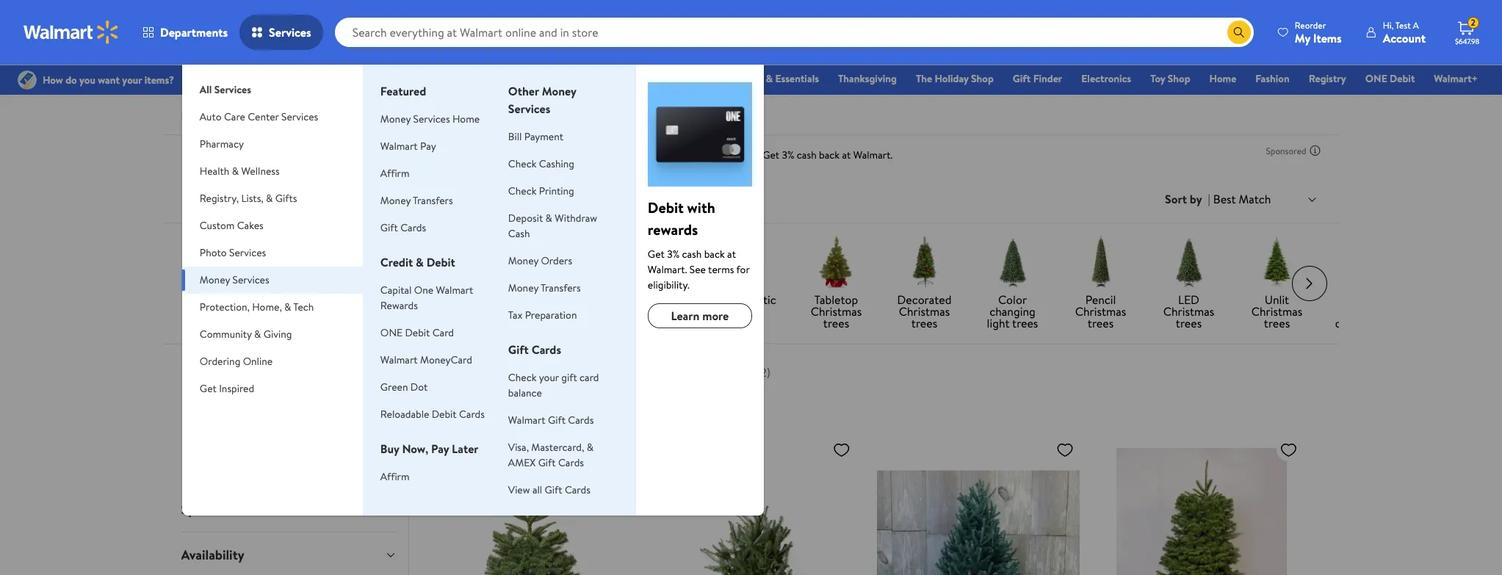 Task type: describe. For each thing, give the bounding box(es) containing it.
services up walmart pay at the top left of the page
[[413, 112, 450, 126]]

card
[[432, 325, 454, 340]]

christmas decor link
[[303, 108, 378, 123]]

buy
[[380, 441, 399, 457]]

0 horizontal spatial by
[[552, 108, 563, 123]]

get inside dropdown button
[[200, 381, 217, 396]]

& inside deposit & withdraw cash
[[545, 211, 552, 226]]

decorated
[[897, 292, 952, 308]]

thanksgiving
[[838, 71, 897, 86]]

unlit christmas trees image
[[1251, 235, 1304, 288]]

up to 25% off christmas
[[273, 292, 342, 320]]

walmart for walmart pay
[[380, 139, 418, 154]]

test
[[1396, 19, 1411, 31]]

5 tab from the top
[[169, 533, 408, 575]]

color changing light trees
[[987, 292, 1038, 331]]

trees for fiber-optic trees
[[735, 303, 761, 320]]

gift finder
[[1013, 71, 1062, 86]]

grocery & essentials
[[728, 71, 819, 86]]

christmas trees by type link
[[480, 108, 586, 123]]

2 horizontal spatial shop
[[1168, 71, 1190, 86]]

real christmas trees
[[601, 108, 693, 123]]

walmart gift cards link
[[508, 413, 594, 428]]

2 tab from the top
[[169, 396, 408, 441]]

shop all winter savings image
[[281, 235, 334, 288]]

by inside sort and filter section "element"
[[1190, 191, 1202, 207]]

trees for led christmas trees
[[1176, 315, 1202, 331]]

deals link
[[677, 71, 715, 87]]

walmart.
[[648, 262, 687, 277]]

tax
[[508, 308, 523, 322]]

christmas inside 'christmas tree decorations'
[[1340, 292, 1391, 308]]

cards up your
[[532, 342, 561, 358]]

money services home
[[380, 112, 480, 126]]

2
[[1471, 16, 1476, 29]]

walmart pay
[[380, 139, 436, 154]]

a
[[1413, 19, 1419, 31]]

withdraw
[[555, 211, 597, 226]]

gift up friday
[[508, 342, 529, 358]]

led christmas trees
[[1163, 292, 1215, 331]]

flocked
[[552, 292, 592, 308]]

2 / from the left
[[294, 108, 297, 123]]

money up gift cards link on the top left
[[380, 193, 411, 208]]

capital one walmart rewards link
[[380, 283, 473, 313]]

unlit christmas trees link
[[1239, 235, 1315, 332]]

cash
[[682, 247, 702, 262]]

pencil christmas trees
[[1075, 292, 1126, 331]]

pharmacy
[[200, 137, 244, 151]]

& right grocery
[[766, 71, 773, 86]]

prelit christmas trees image
[[457, 235, 510, 288]]

check printing link
[[508, 184, 574, 198]]

décor
[[191, 303, 220, 320]]

3 tab from the top
[[169, 442, 408, 486]]

online
[[540, 392, 571, 409]]

photo services button
[[182, 239, 363, 267]]

home for home / holiday decor / christmas decor / christmas trees / christmas trees by type
[[181, 108, 208, 123]]

fashion
[[1256, 71, 1290, 86]]

amex
[[508, 455, 536, 470]]

walmart moneycard link
[[380, 353, 472, 367]]

fiber-optic trees image
[[722, 235, 775, 288]]

toy shop link
[[1144, 71, 1197, 87]]

green
[[380, 380, 408, 394]]

1 tab from the top
[[169, 350, 408, 395]]

all for all services
[[200, 82, 212, 97]]

more
[[702, 308, 729, 324]]

visa, mastercard, & amex gift cards
[[508, 440, 594, 470]]

services up care
[[214, 82, 251, 97]]

1 affirm from the top
[[380, 166, 410, 181]]

0 vertical spatial money transfers link
[[380, 193, 453, 208]]

home for home
[[1210, 71, 1237, 86]]

cards inside visa, mastercard, & amex gift cards
[[558, 455, 584, 470]]

auto care center services button
[[182, 104, 363, 131]]

gift left finder at the right of page
[[1013, 71, 1031, 86]]

1 vertical spatial pay
[[431, 441, 449, 457]]

check printing
[[508, 184, 574, 198]]

services down 'cakes'
[[229, 245, 266, 260]]

ordering online button
[[182, 348, 363, 375]]

debit inside 'debit with rewards get 3% cash back at walmart. see terms for eligibility.'
[[648, 198, 684, 217]]

money up tax
[[508, 281, 539, 295]]

home / holiday decor / christmas decor / christmas trees / christmas trees by type
[[181, 108, 586, 123]]

one for one debit card
[[380, 325, 403, 340]]

visa, mastercard, & amex gift cards link
[[508, 440, 594, 470]]

cards right price on the left of the page
[[459, 407, 485, 422]]

health
[[200, 164, 229, 179]]

pencil christmas trees link
[[1063, 235, 1139, 332]]

registry, lists, & gifts button
[[182, 185, 363, 212]]

for
[[736, 262, 750, 277]]

christmas tree decorations
[[1335, 292, 1395, 331]]

upside down trees image
[[634, 235, 686, 288]]

christmas trees link
[[394, 108, 464, 123]]

one debit card
[[380, 325, 454, 340]]

all services
[[200, 82, 251, 97]]

money orders
[[508, 253, 572, 268]]

money inside dropdown button
[[200, 273, 230, 287]]

money services home link
[[380, 112, 480, 126]]

registry, lists, & gifts
[[200, 191, 297, 206]]

money down cash
[[508, 253, 539, 268]]

0 vertical spatial transfers
[[413, 193, 453, 208]]

check your gift card balance
[[508, 370, 599, 400]]

store
[[221, 192, 244, 206]]

one debit link
[[1359, 71, 1422, 87]]

gift inside visa, mastercard, & amex gift cards
[[538, 455, 556, 470]]

fiber-optic trees
[[720, 292, 776, 320]]

gift down online
[[548, 413, 566, 428]]

& inside visa, mastercard, & amex gift cards
[[587, 440, 594, 455]]

0 vertical spatial pay
[[420, 139, 436, 154]]

Walmart Site-Wide search field
[[335, 18, 1254, 47]]

registry
[[1309, 71, 1346, 86]]

led
[[1178, 292, 1200, 308]]

tree
[[1355, 303, 1376, 320]]

money services button
[[182, 267, 363, 294]]

friday
[[501, 361, 540, 381]]

1 horizontal spatial gift cards
[[508, 342, 561, 358]]

1 horizontal spatial home
[[452, 112, 480, 126]]

upside down trees link
[[622, 235, 698, 320]]

gift cards link
[[380, 220, 426, 235]]

christmas décor shop image
[[193, 235, 246, 288]]

1 horizontal spatial holiday
[[935, 71, 969, 86]]

deposit & withdraw cash
[[508, 211, 597, 241]]

see
[[690, 262, 706, 277]]

services right center
[[281, 109, 318, 124]]

flocked christmas trees image
[[545, 235, 598, 288]]

& left tech
[[284, 300, 291, 314]]

1 vertical spatial holiday
[[224, 108, 257, 123]]

health & wellness button
[[182, 158, 363, 185]]

trees for tabletop christmas trees
[[823, 315, 849, 331]]

tabletop christmas trees image
[[810, 235, 863, 288]]

1 vertical spatial deals
[[679, 361, 714, 381]]

ad disclaimer and feedback for skylinedisplayad image
[[1309, 145, 1321, 156]]

account
[[1383, 30, 1426, 46]]

green dot
[[380, 380, 428, 394]]

optic
[[750, 292, 776, 308]]

gift up all christmas trees image
[[380, 220, 398, 235]]

lists,
[[241, 191, 264, 206]]

departments
[[160, 24, 228, 40]]

0 horizontal spatial shop
[[427, 361, 459, 381]]

services inside popup button
[[269, 24, 311, 40]]

up
[[273, 292, 287, 308]]

walmart image
[[24, 21, 119, 44]]

check for check printing
[[508, 184, 537, 198]]

sort by |
[[1165, 191, 1210, 207]]

care
[[224, 109, 245, 124]]

one
[[414, 283, 434, 298]]

flocked christmas trees
[[546, 292, 597, 331]]

cards down online
[[568, 413, 594, 428]]

& inside 'dropdown button'
[[266, 191, 273, 206]]

learn more
[[671, 308, 729, 324]]

check for check cashing
[[508, 156, 537, 171]]

walmart for walmart moneycard
[[380, 353, 418, 367]]

national plant network real fraser fir 5' tall fresh cut christmas tree image
[[877, 435, 1080, 575]]

1 horizontal spatial money transfers link
[[508, 281, 581, 295]]

trees for pencil christmas trees
[[1088, 315, 1114, 331]]

4 tab from the top
[[169, 487, 408, 532]]

0 vertical spatial gift cards
[[380, 220, 426, 235]]

add to favorites list, national plant network real fraser fir 32" to 42" tall fresh cut table top christmas tree with stand image
[[833, 441, 850, 459]]

with
[[687, 198, 715, 217]]

national plant network real fraser fir 32" to 42" tall fresh cut table top christmas tree with stand image
[[653, 435, 856, 575]]

add to favorites list, national plant network real fraser fir 5' tall fresh cut christmas tree image
[[1056, 441, 1074, 459]]

gift right all
[[545, 483, 562, 497]]

1 / from the left
[[214, 108, 218, 123]]

walmart gift cards
[[508, 413, 594, 428]]

money services image
[[648, 82, 752, 187]]

2 decor from the left
[[351, 108, 378, 123]]

christmas inside decorated christmas trees
[[899, 303, 950, 320]]

search icon image
[[1233, 26, 1245, 38]]



Task type: locate. For each thing, give the bounding box(es) containing it.
trees inside color changing light trees
[[1012, 315, 1038, 331]]

in-
[[209, 192, 221, 206]]

reorder
[[1295, 19, 1326, 31]]

photo services
[[200, 245, 266, 260]]

christmas tree decorations link
[[1327, 235, 1403, 332]]

back
[[704, 247, 725, 262]]

gift cards up friday
[[508, 342, 561, 358]]

other
[[508, 83, 539, 99]]

money transfers up gift cards link on the top left
[[380, 193, 453, 208]]

1 affirm link from the top
[[380, 166, 410, 181]]

gift down mastercard,
[[538, 455, 556, 470]]

pay
[[420, 139, 436, 154], [431, 441, 449, 457]]

affirm down the buy
[[380, 469, 410, 484]]

trees inside all christmas trees
[[383, 303, 409, 320]]

walmart down purchased
[[508, 413, 546, 428]]

trees down the tabletop on the right of page
[[823, 315, 849, 331]]

custom cakes
[[200, 218, 263, 233]]

1 horizontal spatial money transfers
[[508, 281, 581, 295]]

0 horizontal spatial transfers
[[413, 193, 453, 208]]

0 vertical spatial affirm
[[380, 166, 410, 181]]

money transfers link
[[380, 193, 453, 208], [508, 281, 581, 295]]

1 horizontal spatial decor
[[351, 108, 378, 123]]

trees inside flocked christmas trees
[[559, 315, 585, 331]]

2 horizontal spatial home
[[1210, 71, 1237, 86]]

trees inside led christmas trees
[[1176, 315, 1202, 331]]

deals left grocery
[[684, 71, 709, 86]]

1 vertical spatial gift cards
[[508, 342, 561, 358]]

real up online
[[543, 361, 571, 381]]

sort and filter section element
[[163, 176, 1339, 223]]

0 vertical spatial real
[[601, 108, 620, 123]]

1 horizontal spatial real
[[601, 108, 620, 123]]

finder
[[1033, 71, 1062, 86]]

the holiday shop link
[[909, 71, 1000, 87]]

check cashing link
[[508, 156, 574, 171]]

/ left care
[[214, 108, 218, 123]]

money up the christmas décor shop
[[200, 273, 230, 287]]

christmas inside "link"
[[1252, 303, 1303, 320]]

0 horizontal spatial holiday
[[224, 108, 257, 123]]

0 horizontal spatial decor
[[260, 108, 288, 123]]

pencil christmas trees image
[[1074, 235, 1127, 288]]

debit for reloadable debit cards
[[432, 407, 457, 422]]

all inside all christmas trees
[[362, 292, 375, 308]]

1 vertical spatial check
[[508, 184, 537, 198]]

learn
[[671, 308, 700, 324]]

deals left the 2023
[[679, 361, 714, 381]]

0 horizontal spatial home link
[[181, 108, 208, 123]]

trees for all christmas trees
[[383, 303, 409, 320]]

0 horizontal spatial get
[[200, 381, 217, 396]]

& left gifts
[[266, 191, 273, 206]]

thanksgiving link
[[832, 71, 904, 87]]

1 vertical spatial by
[[1190, 191, 1202, 207]]

capital one walmart rewards
[[380, 283, 473, 313]]

debit inside one debit link
[[1390, 71, 1415, 86]]

money transfers link up tax preparation link
[[508, 281, 581, 295]]

reloadable debit cards link
[[380, 407, 485, 422]]

1 horizontal spatial shop
[[971, 71, 994, 86]]

3 check from the top
[[508, 370, 537, 385]]

one right registry link
[[1365, 71, 1387, 86]]

get
[[648, 247, 665, 262], [200, 381, 217, 396]]

trees inside tabletop christmas trees
[[823, 315, 849, 331]]

trees for decorated christmas trees
[[912, 315, 937, 331]]

& right deposit
[[545, 211, 552, 226]]

tabletop christmas trees link
[[798, 235, 875, 332]]

check up deposit
[[508, 184, 537, 198]]

fashion link
[[1249, 71, 1296, 87]]

trees down led
[[1176, 315, 1202, 331]]

pay right now,
[[431, 441, 449, 457]]

sort
[[1165, 191, 1187, 207]]

money transfers for the money transfers link to the top
[[380, 193, 453, 208]]

0 horizontal spatial money transfers
[[380, 193, 453, 208]]

1 horizontal spatial home link
[[1203, 71, 1243, 87]]

trees inside pre-lit christmas trees
[[471, 315, 497, 331]]

1 horizontal spatial get
[[648, 247, 665, 262]]

debit with rewards get 3% cash back at walmart. see terms for eligibility.
[[648, 198, 750, 292]]

trees down the capital
[[383, 303, 409, 320]]

up to 25% off christmas link
[[269, 235, 346, 320]]

holiday down all services
[[224, 108, 257, 123]]

1 horizontal spatial transfers
[[541, 281, 581, 295]]

trees down unlit
[[1264, 315, 1290, 331]]

home link down clear search field text image
[[1203, 71, 1243, 87]]

by left |
[[1190, 191, 1202, 207]]

trees down eligibility.
[[647, 303, 673, 320]]

services inside other money services
[[508, 101, 551, 117]]

0 horizontal spatial home
[[181, 108, 208, 123]]

cards right all
[[565, 483, 591, 497]]

real christmas tree, noble fir 5/6 ft. image
[[1100, 435, 1304, 575]]

shop left gift finder
[[971, 71, 994, 86]]

affirm link down walmart pay at the top left of the page
[[380, 166, 410, 181]]

0 vertical spatial all
[[200, 82, 212, 97]]

1 vertical spatial affirm
[[380, 469, 410, 484]]

trees inside fiber-optic trees
[[735, 303, 761, 320]]

next slide for chipmodulewithimages list image
[[1292, 266, 1327, 301]]

affirm down walmart pay at the top left of the page
[[380, 166, 410, 181]]

online
[[243, 354, 273, 369]]

type
[[565, 108, 586, 123]]

/ down featured
[[384, 108, 388, 123]]

card
[[580, 370, 599, 385]]

services button
[[240, 15, 323, 50]]

0 horizontal spatial all
[[200, 82, 212, 97]]

off
[[327, 292, 342, 308]]

changing
[[990, 303, 1036, 320]]

shop
[[971, 71, 994, 86], [1168, 71, 1190, 86], [427, 361, 459, 381]]

shop
[[223, 303, 247, 320]]

christmas inside the christmas décor shop
[[194, 292, 245, 308]]

2 affirm link from the top
[[380, 469, 410, 484]]

real christmas trees link
[[601, 108, 693, 123]]

0 horizontal spatial one
[[380, 325, 403, 340]]

credit & debit
[[380, 254, 455, 270]]

bill
[[508, 129, 522, 144]]

& left giving in the left bottom of the page
[[254, 327, 261, 342]]

unlit
[[1265, 292, 1289, 308]]

to
[[290, 292, 301, 308]]

money down featured
[[380, 112, 411, 126]]

1 vertical spatial money transfers
[[508, 281, 581, 295]]

2 affirm from the top
[[380, 469, 410, 484]]

toy
[[1150, 71, 1165, 86]]

check inside check your gift card balance
[[508, 370, 537, 385]]

christmas inside up to 25% off christmas
[[282, 303, 333, 320]]

2 vertical spatial check
[[508, 370, 537, 385]]

color changing light trees image
[[986, 235, 1039, 288]]

trees inside unlit christmas trees
[[1264, 315, 1290, 331]]

services up protection, home, & tech
[[232, 273, 269, 287]]

get inside 'debit with rewards get 3% cash back at walmart. see terms for eligibility.'
[[648, 247, 665, 262]]

trees right more
[[735, 303, 761, 320]]

one down all christmas trees
[[380, 325, 403, 340]]

check for check your gift card balance
[[508, 370, 537, 385]]

money inside other money services
[[542, 83, 576, 99]]

0 horizontal spatial money transfers link
[[380, 193, 453, 208]]

shop up price on the left of the page
[[427, 361, 459, 381]]

down
[[665, 292, 693, 308]]

walmart inside the "capital one walmart rewards"
[[436, 283, 473, 298]]

1 vertical spatial all
[[362, 292, 375, 308]]

tax preparation link
[[508, 308, 577, 322]]

0 vertical spatial money transfers
[[380, 193, 453, 208]]

1 horizontal spatial by
[[1190, 191, 1202, 207]]

0 vertical spatial holiday
[[935, 71, 969, 86]]

1 vertical spatial transfers
[[541, 281, 581, 295]]

4 / from the left
[[470, 108, 474, 123]]

debit for one debit card
[[405, 325, 430, 340]]

your
[[539, 370, 559, 385]]

money
[[542, 83, 576, 99], [380, 112, 411, 126], [380, 193, 411, 208], [508, 253, 539, 268], [200, 273, 230, 287], [508, 281, 539, 295]]

moneycard
[[420, 353, 472, 367]]

one for one debit
[[1365, 71, 1387, 86]]

all services link
[[182, 65, 363, 104]]

dot
[[411, 380, 428, 394]]

transfers up gift cards link on the top left
[[413, 193, 453, 208]]

trees inside pencil christmas trees
[[1088, 315, 1114, 331]]

0 vertical spatial by
[[552, 108, 563, 123]]

walmart down home / holiday decor / christmas decor / christmas trees / christmas trees by type on the left top of page
[[380, 139, 418, 154]]

money transfers up tax preparation link
[[508, 281, 581, 295]]

trees down flocked
[[559, 315, 585, 331]]

registry,
[[200, 191, 239, 206]]

custom
[[200, 218, 235, 233]]

2 check from the top
[[508, 184, 537, 198]]

preparation
[[525, 308, 577, 322]]

0 vertical spatial one
[[1365, 71, 1387, 86]]

check
[[508, 156, 537, 171], [508, 184, 537, 198], [508, 370, 537, 385]]

bill payment
[[508, 129, 563, 144]]

price
[[427, 392, 453, 409]]

christmas inside all christmas trees
[[378, 292, 429, 308]]

by left type
[[552, 108, 563, 123]]

trees for flocked christmas trees
[[559, 315, 585, 331]]

check your gift card balance link
[[508, 370, 599, 400]]

1 horizontal spatial all
[[362, 292, 375, 308]]

1 vertical spatial affirm link
[[380, 469, 410, 484]]

walmart for walmart gift cards
[[508, 413, 546, 428]]

auto care center services
[[200, 109, 318, 124]]

get left inspired
[[200, 381, 217, 396]]

cashing
[[539, 156, 574, 171]]

trees for unlit christmas trees
[[1264, 315, 1290, 331]]

trees down the decorated
[[912, 315, 937, 331]]

ordering online
[[200, 354, 273, 369]]

the holiday shop
[[916, 71, 994, 86]]

get left 3%
[[648, 247, 665, 262]]

black
[[463, 361, 497, 381]]

all up auto
[[200, 82, 212, 97]]

protection, home, & tech
[[200, 300, 314, 314]]

1 vertical spatial money transfers link
[[508, 281, 581, 295]]

1 vertical spatial real
[[543, 361, 571, 381]]

trees for upside down trees
[[647, 303, 673, 320]]

decorated christmas trees image
[[898, 235, 951, 288]]

holiday right the
[[935, 71, 969, 86]]

1 vertical spatial get
[[200, 381, 217, 396]]

0 vertical spatial home link
[[1203, 71, 1243, 87]]

0 vertical spatial get
[[648, 247, 665, 262]]

tab
[[169, 350, 408, 395], [169, 396, 408, 441], [169, 442, 408, 486], [169, 487, 408, 532], [169, 533, 408, 575]]

/ right the christmas trees link
[[470, 108, 474, 123]]

walmart up green
[[380, 353, 418, 367]]

money up type
[[542, 83, 576, 99]]

view all gift cards link
[[508, 483, 591, 497]]

check up balance
[[508, 370, 537, 385]]

trees down pre-
[[471, 315, 497, 331]]

led christmas trees link
[[1151, 235, 1227, 332]]

gift finder link
[[1006, 71, 1069, 87]]

orders
[[541, 253, 572, 268]]

items
[[1313, 30, 1342, 46]]

services up all services link
[[269, 24, 311, 40]]

1 decor from the left
[[260, 108, 288, 123]]

all christmas trees image
[[369, 235, 422, 288]]

money transfers link up gift cards link on the top left
[[380, 193, 453, 208]]

25%
[[304, 292, 324, 308]]

auto
[[200, 109, 222, 124]]

real christmas tree, noble fir 3/4 ft. image
[[430, 435, 633, 575]]

0 vertical spatial affirm link
[[380, 166, 410, 181]]

2 $647.98
[[1455, 16, 1480, 46]]

eligibility.
[[648, 278, 690, 292]]

visa,
[[508, 440, 529, 455]]

0 horizontal spatial real
[[543, 361, 571, 381]]

money transfers for the rightmost the money transfers link
[[508, 281, 581, 295]]

1 vertical spatial home link
[[181, 108, 208, 123]]

add to favorites list, real christmas tree, noble fir 5/6 ft. image
[[1280, 441, 1298, 459]]

& right mastercard,
[[587, 440, 594, 455]]

transfers down orders
[[541, 281, 581, 295]]

home link up pharmacy
[[181, 108, 208, 123]]

money transfers
[[380, 193, 453, 208], [508, 281, 581, 295]]

pay down money services home 'link'
[[420, 139, 436, 154]]

gift cards up all christmas trees image
[[380, 220, 426, 235]]

all left the capital
[[362, 292, 375, 308]]

1 vertical spatial one
[[380, 325, 403, 340]]

0 horizontal spatial gift cards
[[380, 220, 426, 235]]

check down bill
[[508, 156, 537, 171]]

1 horizontal spatial one
[[1365, 71, 1387, 86]]

real right type
[[601, 108, 620, 123]]

affirm link down the buy
[[380, 469, 410, 484]]

pre-
[[468, 292, 490, 308]]

Search search field
[[335, 18, 1254, 47]]

/ right center
[[294, 108, 297, 123]]

trees down color
[[1012, 315, 1038, 331]]

protection, home, & tech button
[[182, 294, 363, 321]]

grocery
[[728, 71, 763, 86]]

1 check from the top
[[508, 156, 537, 171]]

learn more link
[[648, 303, 752, 328]]

led christmas trees image
[[1162, 235, 1215, 288]]

bill payment link
[[508, 129, 563, 144]]

cards down mastercard,
[[558, 455, 584, 470]]

trees inside decorated christmas trees
[[912, 315, 937, 331]]

0 vertical spatial check
[[508, 156, 537, 171]]

& right the credit
[[416, 254, 424, 270]]

0 vertical spatial deals
[[684, 71, 709, 86]]

services down other
[[508, 101, 551, 117]]

terms
[[708, 262, 734, 277]]

home,
[[252, 300, 282, 314]]

trees inside upside down trees
[[647, 303, 673, 320]]

& right "health"
[[232, 164, 239, 179]]

view
[[508, 483, 530, 497]]

shop right toy
[[1168, 71, 1190, 86]]

registry link
[[1302, 71, 1353, 87]]

3 / from the left
[[384, 108, 388, 123]]

cards up credit & debit
[[400, 220, 426, 235]]

walmart right one on the left of page
[[436, 283, 473, 298]]

trees down pencil
[[1088, 315, 1114, 331]]

all for all christmas trees
[[362, 292, 375, 308]]

clear search field text image
[[1210, 26, 1222, 38]]

debit for one debit
[[1390, 71, 1415, 86]]

& inside dropdown button
[[232, 164, 239, 179]]



Task type: vqa. For each thing, say whether or not it's contained in the screenshot.
4th 'tab' from the bottom
yes



